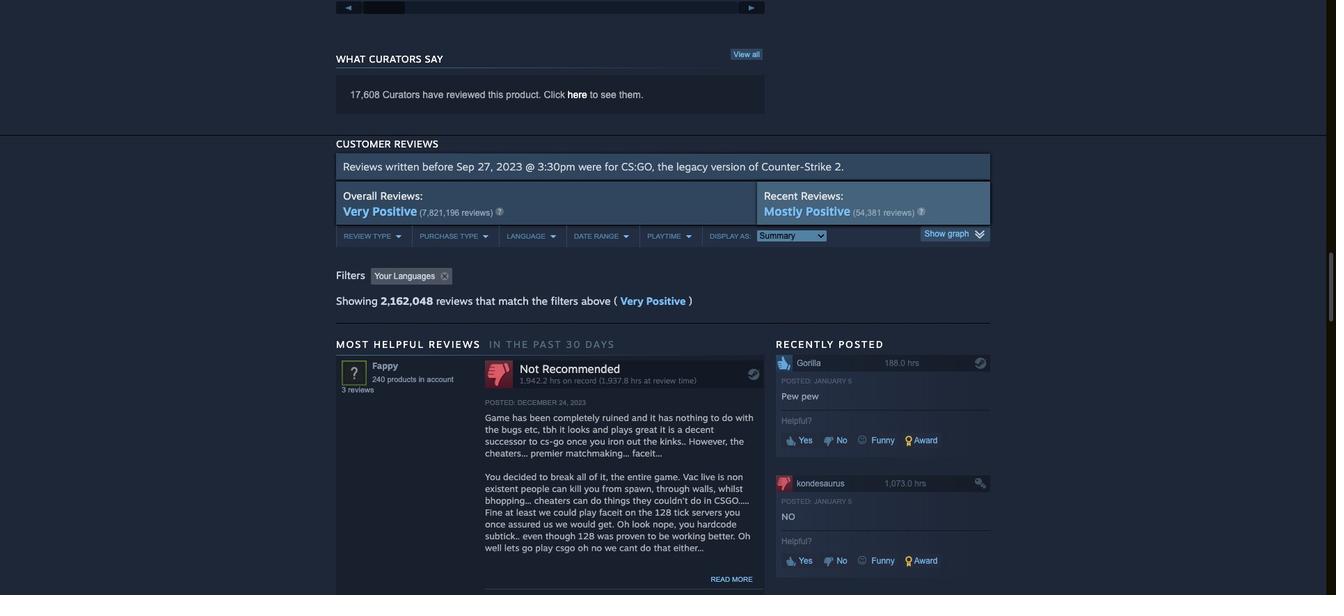 Task type: vqa. For each thing, say whether or not it's contained in the screenshot.
the rightmost can
yes



Task type: locate. For each thing, give the bounding box(es) containing it.
1 horizontal spatial of
[[650, 566, 659, 577]]

january for pew pew
[[814, 377, 847, 385]]

2 no from the top
[[835, 556, 848, 566]]

3 reviews link
[[342, 386, 374, 394]]

2 funny from the top
[[870, 556, 895, 566]]

30
[[566, 338, 582, 350]]

to up people
[[540, 471, 548, 483]]

1 award link from the top
[[902, 433, 942, 448]]

0 horizontal spatial a
[[648, 590, 653, 595]]

showing 2,162,048 reviews that match the filters above ( very positive )
[[336, 295, 693, 308]]

hardcode
[[698, 519, 737, 530]]

2 yes link from the top
[[782, 554, 817, 569]]

no link for pew pew
[[820, 433, 852, 448]]

go down tbh
[[554, 436, 564, 447]]

a inside game has been completely ruined and it has nothing to do with the bugs etc, tbh it looks and plays great it is a decent successor to cs-go once you iron out the kinks.. however, the cheaters... premier matchmaking... faceit...
[[678, 424, 683, 435]]

0 horizontal spatial type
[[373, 233, 391, 240]]

0 vertical spatial oh
[[617, 519, 630, 530]]

compensation,
[[566, 590, 628, 595]]

1 funny link from the top
[[854, 433, 899, 448]]

with right the nothing
[[736, 412, 754, 423]]

was inside you decided to break all of it, the entire game. vac live is non existent people can kill you from spawn, through walls, whilst bhopping... cheaters can do things they couldn't do in csgo..... fine at least we could play faceit on the 128 tick servers you once assured us we would get. oh look nope, you hardcode subtick.. even though 128 was proven to be working better. oh well lets go play csgo oh no we cant do that either...
[[598, 531, 614, 542]]

0 horizontal spatial on
[[563, 376, 572, 386]]

reviews right "2,162,048"
[[436, 295, 473, 308]]

a right the not
[[648, 590, 653, 595]]

posted
[[839, 338, 885, 350]]

say
[[425, 53, 444, 65]]

no down "posted: january 5 no"
[[835, 556, 848, 566]]

once down fine in the bottom left of the page
[[485, 519, 506, 530]]

0 horizontal spatial 2023
[[496, 160, 523, 173]]

1 vertical spatial is
[[718, 471, 725, 483]]

reviews: down written
[[380, 189, 423, 203]]

a inside then there is the false bans (i was one of them, the one you caused with your own update. it was promptly removed and i am grateful but no compensation, not a word to the communi
[[648, 590, 653, 595]]

was
[[598, 531, 614, 542], [613, 566, 629, 577], [623, 578, 640, 589]]

1 vertical spatial 2023
[[571, 399, 586, 407]]

has up bugs
[[513, 412, 527, 423]]

1 january from the top
[[814, 377, 847, 385]]

1 5 from the top
[[849, 377, 853, 385]]

posted: inside "posted: january 5 no"
[[782, 498, 813, 506]]

1 yes from the top
[[797, 436, 813, 446]]

2 horizontal spatial is
[[718, 471, 725, 483]]

they
[[633, 495, 652, 506]]

of inside you decided to break all of it, the entire game. vac live is non existent people can kill you from spawn, through walls, whilst bhopping... cheaters can do things they couldn't do in csgo..... fine at least we could play faceit on the 128 tick servers you once assured us we would get. oh look nope, you hardcode subtick.. even though 128 was proven to be working better. oh well lets go play csgo oh no we cant do that either...
[[589, 471, 598, 483]]

reviews up account
[[429, 338, 481, 350]]

cs-
[[540, 436, 554, 447]]

is right live
[[718, 471, 725, 483]]

yes link down the no
[[782, 554, 817, 569]]

0 vertical spatial funny link
[[854, 433, 899, 448]]

2 reviews) from the left
[[884, 208, 915, 218]]

128 up 'oh'
[[579, 531, 595, 542]]

reviews) up purchase type
[[462, 208, 493, 218]]

do
[[722, 412, 733, 423], [591, 495, 602, 506], [691, 495, 702, 506], [641, 542, 652, 554]]

posted: up the no
[[782, 498, 813, 506]]

0 vertical spatial in
[[419, 375, 425, 384]]

1 horizontal spatial reviews:
[[801, 189, 844, 203]]

in inside fappy 240 products in account 3 reviews
[[419, 375, 425, 384]]

1 award from the top
[[913, 436, 938, 446]]

0 vertical spatial yes
[[797, 436, 813, 446]]

1 vertical spatial helpful?
[[782, 537, 813, 547]]

1 one from the left
[[632, 566, 648, 577]]

0 vertical spatial that
[[476, 295, 496, 308]]

0 horizontal spatial very
[[343, 204, 369, 219]]

once inside you decided to break all of it, the entire game. vac live is non existent people can kill you from spawn, through walls, whilst bhopping... cheaters can do things they couldn't do in csgo..... fine at least we could play faceit on the 128 tick servers you once assured us we would get. oh look nope, you hardcode subtick.. even though 128 was proven to be working better. oh well lets go play csgo oh no we cant do that either...
[[485, 519, 506, 530]]

we
[[539, 507, 551, 518], [556, 519, 568, 530], [605, 542, 617, 554]]

0 horizontal spatial and
[[593, 424, 609, 435]]

0 horizontal spatial one
[[632, 566, 648, 577]]

in
[[419, 375, 425, 384], [704, 495, 712, 506]]

no down your
[[553, 590, 564, 595]]

funny for no
[[870, 556, 895, 566]]

type
[[373, 233, 391, 240], [460, 233, 479, 240]]

is up kinks..
[[669, 424, 675, 435]]

could
[[554, 507, 577, 518]]

date
[[575, 233, 593, 240]]

here link
[[568, 89, 588, 100]]

1 vertical spatial award link
[[902, 554, 942, 569]]

has
[[513, 412, 527, 423], [659, 412, 673, 423]]

your
[[538, 578, 557, 589]]

reviews) for mostly positive
[[884, 208, 915, 218]]

was down get.
[[598, 531, 614, 542]]

at inside the not recommended 1,942.2 hrs on record            (1,937.8 hrs at review time)
[[644, 376, 651, 386]]

the right the 'in' on the left
[[506, 338, 529, 350]]

it right tbh
[[560, 424, 565, 435]]

positive left ")"
[[647, 295, 686, 308]]

positive inside "recent reviews: mostly positive (54,381 reviews)"
[[806, 204, 851, 219]]

2 horizontal spatial of
[[749, 160, 759, 173]]

reviews: down the strike on the right top of the page
[[801, 189, 844, 203]]

0 horizontal spatial positive
[[373, 204, 417, 219]]

2 no link from the top
[[820, 554, 852, 569]]

1 no link from the top
[[820, 433, 852, 448]]

0 vertical spatial all
[[753, 50, 760, 58]]

that down be
[[654, 542, 671, 554]]

go down even
[[522, 542, 533, 554]]

bugs
[[502, 424, 522, 435]]

filters
[[551, 295, 579, 308]]

2 yes from the top
[[797, 556, 813, 566]]

1 no from the top
[[835, 436, 848, 446]]

couldn't
[[654, 495, 688, 506]]

27,
[[478, 160, 493, 173]]

all
[[753, 50, 760, 58], [577, 471, 587, 483]]

0 horizontal spatial no
[[553, 590, 564, 595]]

january inside 'posted: january 5 pew pew'
[[814, 377, 847, 385]]

2023 right 24,
[[571, 399, 586, 407]]

2 award link from the top
[[902, 554, 942, 569]]

reviews up written
[[394, 138, 439, 150]]

240 products in account link
[[373, 375, 454, 384]]

was up the not
[[623, 578, 640, 589]]

with up grateful
[[518, 578, 536, 589]]

the up removed
[[688, 566, 702, 577]]

0 horizontal spatial at
[[505, 507, 514, 518]]

1 helpful? from the top
[[782, 416, 813, 426]]

january inside "posted: january 5 no"
[[814, 498, 847, 506]]

0 vertical spatial was
[[598, 531, 614, 542]]

word
[[655, 590, 676, 595]]

0 vertical spatial funny
[[870, 436, 895, 446]]

award link for pew pew
[[902, 433, 942, 448]]

1 horizontal spatial with
[[736, 412, 754, 423]]

graph
[[948, 229, 970, 239]]

no for pew pew
[[835, 436, 848, 446]]

is up your
[[534, 566, 540, 577]]

the up your
[[543, 566, 557, 577]]

1 horizontal spatial oh
[[739, 531, 751, 542]]

you inside game has been completely ruined and it has nothing to do with the bugs etc, tbh it looks and plays great it is a decent successor to cs-go once you iron out the kinks.. however, the cheaters... premier matchmaking... faceit...
[[590, 436, 606, 447]]

posted: inside 'posted: january 5 pew pew'
[[782, 377, 813, 385]]

helpful? down the no
[[782, 537, 813, 547]]

no link down "posted: january 5 no"
[[820, 554, 852, 569]]

1 vertical spatial that
[[654, 542, 671, 554]]

on up look
[[626, 507, 636, 518]]

1 reviews) from the left
[[462, 208, 493, 218]]

and inside then there is the false bans (i was one of them, the one you caused with your own update. it was promptly removed and i am grateful but no compensation, not a word to the communi
[[722, 578, 738, 589]]

2 5 from the top
[[849, 498, 853, 506]]

posted: january 5 pew pew
[[782, 377, 853, 402]]

etc,
[[525, 424, 540, 435]]

play down even
[[536, 542, 553, 554]]

premier
[[531, 448, 563, 459]]

oh right 'better.' at the right bottom of page
[[739, 531, 751, 542]]

play
[[579, 507, 597, 518], [536, 542, 553, 554]]

0 vertical spatial with
[[736, 412, 754, 423]]

funny link for pew pew
[[854, 433, 899, 448]]

128 up nope,
[[655, 507, 672, 518]]

january down kondesaurus
[[814, 498, 847, 506]]

we left cant
[[605, 542, 617, 554]]

0 horizontal spatial in
[[419, 375, 425, 384]]

go inside you decided to break all of it, the entire game. vac live is non existent people can kill you from spawn, through walls, whilst bhopping... cheaters can do things they couldn't do in csgo..... fine at least we could play faceit on the 128 tick servers you once assured us we would get. oh look nope, you hardcode subtick.. even though 128 was proven to be working better. oh well lets go play csgo oh no we cant do that either...
[[522, 542, 533, 554]]

2 horizontal spatial positive
[[806, 204, 851, 219]]

0 vertical spatial 5
[[849, 377, 853, 385]]

it,
[[601, 471, 609, 483]]

view all link
[[731, 49, 763, 60]]

1 vertical spatial 5
[[849, 498, 853, 506]]

0 vertical spatial helpful?
[[782, 416, 813, 426]]

of right version on the top right
[[749, 160, 759, 173]]

2 one from the left
[[705, 566, 721, 577]]

once down looks
[[567, 436, 587, 447]]

on left record
[[563, 376, 572, 386]]

one up the not
[[632, 566, 648, 577]]

2 vertical spatial of
[[650, 566, 659, 577]]

with inside game has been completely ruined and it has nothing to do with the bugs etc, tbh it looks and plays great it is a decent successor to cs-go once you iron out the kinks.. however, the cheaters... premier matchmaking... faceit...
[[736, 412, 754, 423]]

reviews) inside "recent reviews: mostly positive (54,381 reviews)"
[[884, 208, 915, 218]]

2 reviews: from the left
[[801, 189, 844, 203]]

1 vertical spatial posted:
[[485, 399, 516, 407]]

decent
[[686, 424, 714, 435]]

1 vertical spatial we
[[556, 519, 568, 530]]

was up it
[[613, 566, 629, 577]]

reviews right 3
[[348, 386, 374, 394]]

your languages
[[375, 272, 435, 281]]

1 horizontal spatial has
[[659, 412, 673, 423]]

reviews
[[343, 160, 383, 173], [429, 338, 481, 350]]

it up kinks..
[[660, 424, 666, 435]]

type for purchase type
[[460, 233, 479, 240]]

all right view
[[753, 50, 760, 58]]

do up faceit
[[591, 495, 602, 506]]

at inside you decided to break all of it, the entire game. vac live is non existent people can kill you from spawn, through walls, whilst bhopping... cheaters can do things they couldn't do in csgo..... fine at least we could play faceit on the 128 tick servers you once assured us we would get. oh look nope, you hardcode subtick.. even though 128 was proven to be working better. oh well lets go play csgo oh no we cant do that either...
[[505, 507, 514, 518]]

do up however,
[[722, 412, 733, 423]]

1 has from the left
[[513, 412, 527, 423]]

curators left say
[[369, 53, 422, 65]]

2023 left the @
[[496, 160, 523, 173]]

5 inside "posted: january 5 no"
[[849, 498, 853, 506]]

0 horizontal spatial reviews:
[[380, 189, 423, 203]]

funny link
[[854, 433, 899, 448], [854, 554, 899, 569]]

0 vertical spatial award link
[[902, 433, 942, 448]]

0 horizontal spatial we
[[539, 507, 551, 518]]

type right purchase
[[460, 233, 479, 240]]

no link
[[820, 433, 852, 448], [820, 554, 852, 569]]

in up servers
[[704, 495, 712, 506]]

matchmaking...
[[566, 448, 630, 459]]

1 type from the left
[[373, 233, 391, 240]]

1,073.0 hrs
[[885, 479, 927, 489]]

0 horizontal spatial reviews
[[343, 160, 383, 173]]

1 vertical spatial can
[[573, 495, 588, 506]]

yes link for pew
[[782, 433, 817, 448]]

of up promptly
[[650, 566, 659, 577]]

grateful
[[501, 590, 534, 595]]

then
[[485, 566, 507, 577]]

has up kinks..
[[659, 412, 673, 423]]

update.
[[580, 578, 612, 589]]

the up faceit...
[[644, 436, 658, 447]]

positive left the (54,381
[[806, 204, 851, 219]]

in left account
[[419, 375, 425, 384]]

funny link for no
[[854, 554, 899, 569]]

1 horizontal spatial all
[[753, 50, 760, 58]]

posted: for no
[[782, 498, 813, 506]]

2 january from the top
[[814, 498, 847, 506]]

go inside game has been completely ruined and it has nothing to do with the bugs etc, tbh it looks and plays great it is a decent successor to cs-go once you iron out the kinks.. however, the cheaters... premier matchmaking... faceit...
[[554, 436, 564, 447]]

at down bhopping...
[[505, 507, 514, 518]]

reviews: inside "recent reviews: mostly positive (54,381 reviews)"
[[801, 189, 844, 203]]

very inside overall reviews: very positive (7,821,196 reviews)
[[343, 204, 369, 219]]

reviewed
[[447, 89, 486, 100]]

0 horizontal spatial that
[[476, 295, 496, 308]]

1 vertical spatial with
[[518, 578, 536, 589]]

yes down the pew
[[797, 436, 813, 446]]

customer
[[336, 138, 391, 150]]

reviews) right the (54,381
[[884, 208, 915, 218]]

yes link down pew
[[782, 433, 817, 448]]

0 vertical spatial no link
[[820, 433, 852, 448]]

0 vertical spatial reviews
[[343, 160, 383, 173]]

promptly
[[642, 578, 680, 589]]

all up kill
[[577, 471, 587, 483]]

get.
[[599, 519, 615, 530]]

1 vertical spatial yes link
[[782, 554, 817, 569]]

positive inside overall reviews: very positive (7,821,196 reviews)
[[373, 204, 417, 219]]

to right word
[[679, 590, 688, 595]]

would
[[571, 519, 596, 530]]

2 award from the top
[[913, 556, 938, 566]]

award link for no
[[902, 554, 942, 569]]

1 horizontal spatial at
[[644, 376, 651, 386]]

is inside game has been completely ruined and it has nothing to do with the bugs etc, tbh it looks and plays great it is a decent successor to cs-go once you iron out the kinks.. however, the cheaters... premier matchmaking... faceit...
[[669, 424, 675, 435]]

the
[[658, 160, 674, 173], [532, 295, 548, 308], [506, 338, 529, 350], [485, 424, 499, 435], [644, 436, 658, 447], [731, 436, 744, 447], [611, 471, 625, 483], [639, 507, 653, 518], [543, 566, 557, 577], [688, 566, 702, 577], [690, 590, 704, 595]]

vac
[[683, 471, 699, 483]]

5 for no
[[849, 498, 853, 506]]

2 helpful? from the top
[[782, 537, 813, 547]]

0 horizontal spatial is
[[534, 566, 540, 577]]

can down break
[[552, 483, 567, 494]]

oh
[[578, 542, 589, 554]]

award link
[[902, 433, 942, 448], [902, 554, 942, 569]]

award for pew pew
[[913, 436, 938, 446]]

and up great
[[632, 412, 648, 423]]

of inside then there is the false bans (i was one of them, the one you caused with your own update. it was promptly removed and i am grateful but no compensation, not a word to the communi
[[650, 566, 659, 577]]

0 horizontal spatial of
[[589, 471, 598, 483]]

the down removed
[[690, 590, 704, 595]]

1 vertical spatial no
[[835, 556, 848, 566]]

0 vertical spatial reviews
[[394, 138, 439, 150]]

1 vertical spatial funny
[[870, 556, 895, 566]]

yes for pew
[[797, 436, 813, 446]]

type right the review
[[373, 233, 391, 240]]

1 horizontal spatial can
[[573, 495, 588, 506]]

2 vertical spatial is
[[534, 566, 540, 577]]

look
[[633, 519, 651, 530]]

2 funny link from the top
[[854, 554, 899, 569]]

no inside you decided to break all of it, the entire game. vac live is non existent people can kill you from spawn, through walls, whilst bhopping... cheaters can do things they couldn't do in csgo..... fine at least we could play faceit on the 128 tick servers you once assured us we would get. oh look nope, you hardcode subtick.. even though 128 was proven to be working better. oh well lets go play csgo oh no we cant do that either...
[[592, 542, 602, 554]]

1 yes link from the top
[[782, 433, 817, 448]]

5 for pew pew
[[849, 377, 853, 385]]

0 vertical spatial award
[[913, 436, 938, 446]]

posted: up 'game'
[[485, 399, 516, 407]]

in inside you decided to break all of it, the entire game. vac live is non existent people can kill you from spawn, through walls, whilst bhopping... cheaters can do things they couldn't do in csgo..... fine at least we could play faceit on the 128 tick servers you once assured us we would get. oh look nope, you hardcode subtick.. even though 128 was proven to be working better. oh well lets go play csgo oh no we cant do that either...
[[704, 495, 712, 506]]

reviews)
[[462, 208, 493, 218], [884, 208, 915, 218]]

1 vertical spatial award
[[913, 556, 938, 566]]

great
[[636, 424, 658, 435]]

1 horizontal spatial play
[[579, 507, 597, 518]]

review
[[344, 233, 371, 240]]

once
[[567, 436, 587, 447], [485, 519, 506, 530]]

1 horizontal spatial that
[[654, 542, 671, 554]]

hrs right the 188.0
[[908, 359, 920, 368]]

on inside the not recommended 1,942.2 hrs on record            (1,937.8 hrs at review time)
[[563, 376, 572, 386]]

1 horizontal spatial reviews)
[[884, 208, 915, 218]]

curators left have
[[383, 89, 420, 100]]

posted: for 2023
[[485, 399, 516, 407]]

1 vertical spatial in
[[704, 495, 712, 506]]

posted: december 24, 2023
[[485, 399, 586, 407]]

yes link for no
[[782, 554, 817, 569]]

is inside you decided to break all of it, the entire game. vac live is non existent people can kill you from spawn, through walls, whilst bhopping... cheaters can do things they couldn't do in csgo..... fine at least we could play faceit on the 128 tick servers you once assured us we would get. oh look nope, you hardcode subtick.. even though 128 was proven to be working better. oh well lets go play csgo oh no we cant do that either...
[[718, 471, 725, 483]]

to left 'see'
[[590, 89, 598, 100]]

and left i
[[722, 578, 738, 589]]

all inside the view all what curators say
[[753, 50, 760, 58]]

you inside then there is the false bans (i was one of them, the one you caused with your own update. it was promptly removed and i am grateful but no compensation, not a word to the communi
[[723, 566, 739, 577]]

faceit...
[[633, 448, 663, 459]]

0 vertical spatial and
[[632, 412, 648, 423]]

1 horizontal spatial 128
[[655, 507, 672, 518]]

most helpful reviews in the past 30 days
[[336, 338, 615, 350]]

past
[[534, 338, 562, 350]]

0 vertical spatial on
[[563, 376, 572, 386]]

plays
[[611, 424, 633, 435]]

no up kondesaurus
[[835, 436, 848, 446]]

1,073.0
[[885, 479, 913, 489]]

pew
[[782, 391, 799, 402]]

1 vertical spatial go
[[522, 542, 533, 554]]

2 type from the left
[[460, 233, 479, 240]]

existent
[[485, 483, 519, 494]]

reviews down customer
[[343, 160, 383, 173]]

1 vertical spatial at
[[505, 507, 514, 518]]

once inside game has been completely ruined and it has nothing to do with the bugs etc, tbh it looks and plays great it is a decent successor to cs-go once you iron out the kinks.. however, the cheaters... premier matchmaking... faceit...
[[567, 436, 587, 447]]

1 vertical spatial reviews
[[429, 338, 481, 350]]

read
[[711, 576, 731, 584]]

1 horizontal spatial in
[[704, 495, 712, 506]]

helpful? down pew
[[782, 416, 813, 426]]

1 vertical spatial reviews
[[436, 295, 473, 308]]

filters
[[336, 269, 365, 282]]

positive up review type at the left top of page
[[373, 204, 417, 219]]

1 vertical spatial very
[[621, 295, 644, 308]]

0 vertical spatial january
[[814, 377, 847, 385]]

reviews) for very positive
[[462, 208, 493, 218]]

counter-
[[762, 160, 805, 173]]

helpful?
[[782, 416, 813, 426], [782, 537, 813, 547]]

1 horizontal spatial positive
[[647, 295, 686, 308]]

with
[[736, 412, 754, 423], [518, 578, 536, 589]]

1 horizontal spatial go
[[554, 436, 564, 447]]

2 has from the left
[[659, 412, 673, 423]]

2 vertical spatial and
[[722, 578, 738, 589]]

from
[[603, 483, 622, 494]]

5 inside 'posted: january 5 pew pew'
[[849, 377, 853, 385]]

(7,821,196
[[420, 208, 460, 218]]

1 vertical spatial once
[[485, 519, 506, 530]]

can down kill
[[573, 495, 588, 506]]

oh up proven
[[617, 519, 630, 530]]

reviews) inside overall reviews: very positive (7,821,196 reviews)
[[462, 208, 493, 218]]

1 horizontal spatial one
[[705, 566, 721, 577]]

january up the pew
[[814, 377, 847, 385]]

bhopping...
[[485, 495, 532, 506]]

no right 'oh'
[[592, 542, 602, 554]]

reviews: inside overall reviews: very positive (7,821,196 reviews)
[[380, 189, 423, 203]]

0 vertical spatial no
[[835, 436, 848, 446]]

helpful? for no
[[782, 537, 813, 547]]

more
[[733, 576, 753, 584]]

reviews: for very positive
[[380, 189, 423, 203]]

game has been completely ruined and it has nothing to do with the bugs etc, tbh it looks and plays great it is a decent successor to cs-go once you iron out the kinks.. however, the cheaters... premier matchmaking... faceit...
[[485, 412, 754, 459]]

funny
[[870, 436, 895, 446], [870, 556, 895, 566]]

very down overall
[[343, 204, 369, 219]]

it up great
[[650, 412, 656, 423]]

2 horizontal spatial and
[[722, 578, 738, 589]]

a up kinks..
[[678, 424, 683, 435]]

we up "though"
[[556, 519, 568, 530]]

1 reviews: from the left
[[380, 189, 423, 203]]

1 funny from the top
[[870, 436, 895, 446]]

1 horizontal spatial a
[[678, 424, 683, 435]]

and down ruined
[[593, 424, 609, 435]]

well
[[485, 542, 502, 554]]

fappy
[[373, 360, 398, 371]]

you
[[485, 471, 501, 483]]

reviews
[[394, 138, 439, 150], [436, 295, 473, 308], [348, 386, 374, 394]]

1 vertical spatial no link
[[820, 554, 852, 569]]

type for review type
[[373, 233, 391, 240]]

hrs
[[908, 359, 920, 368], [550, 376, 561, 386], [631, 376, 642, 386], [915, 479, 927, 489]]

yes down "posted: january 5 no"
[[797, 556, 813, 566]]



Task type: describe. For each thing, give the bounding box(es) containing it.
is inside then there is the false bans (i was one of them, the one you caused with your own update. it was promptly removed and i am grateful but no compensation, not a word to the communi
[[534, 566, 540, 577]]

all inside you decided to break all of it, the entire game. vac live is non existent people can kill you from spawn, through walls, whilst bhopping... cheaters can do things they couldn't do in csgo..... fine at least we could play faceit on the 128 tick servers you once assured us we would get. oh look nope, you hardcode subtick.. even though 128 was proven to be working better. oh well lets go play csgo oh no we cant do that either...
[[577, 471, 587, 483]]

better.
[[709, 531, 736, 542]]

no link for no
[[820, 554, 852, 569]]

do right cant
[[641, 542, 652, 554]]

recently posted
[[776, 338, 885, 350]]

to down etc,
[[529, 436, 538, 447]]

17,608
[[350, 89, 380, 100]]

time)
[[679, 376, 697, 386]]

the left "legacy" at the top right
[[658, 160, 674, 173]]

to up decent
[[711, 412, 720, 423]]

17,608 curators have reviewed this product. click here to see them.
[[350, 89, 644, 100]]

posted: january 5 no
[[782, 498, 853, 522]]

purchase
[[420, 233, 459, 240]]

kill
[[570, 483, 582, 494]]

even
[[523, 531, 543, 542]]

do down walls, at the right bottom of page
[[691, 495, 702, 506]]

cheaters
[[535, 495, 571, 506]]

be
[[659, 531, 670, 542]]

hrs right 1,073.0
[[915, 479, 927, 489]]

however,
[[689, 436, 728, 447]]

on inside you decided to break all of it, the entire game. vac live is non existent people can kill you from spawn, through walls, whilst bhopping... cheaters can do things they couldn't do in csgo..... fine at least we could play faceit on the 128 tick servers you once assured us we would get. oh look nope, you hardcode subtick.. even though 128 was proven to be working better. oh well lets go play csgo oh no we cant do that either...
[[626, 507, 636, 518]]

positive for mostly positive
[[806, 204, 851, 219]]

mostly
[[765, 204, 803, 219]]

tbh
[[543, 424, 557, 435]]

no for no
[[835, 556, 848, 566]]

through
[[657, 483, 690, 494]]

2 vertical spatial was
[[623, 578, 640, 589]]

written
[[386, 160, 419, 173]]

no
[[782, 511, 796, 522]]

helpful? for pew
[[782, 416, 813, 426]]

fappy link
[[373, 360, 398, 371]]

to left be
[[648, 531, 657, 542]]

proven
[[617, 531, 645, 542]]

1 vertical spatial play
[[536, 542, 553, 554]]

sep
[[457, 160, 475, 173]]

decided
[[504, 471, 537, 483]]

match
[[499, 295, 529, 308]]

removed
[[683, 578, 719, 589]]

recent
[[765, 189, 798, 203]]

december
[[518, 399, 557, 407]]

view all what curators say
[[336, 50, 760, 65]]

yes for no
[[797, 556, 813, 566]]

iron
[[608, 436, 625, 447]]

working
[[672, 531, 706, 542]]

0 horizontal spatial can
[[552, 483, 567, 494]]

nothing
[[676, 412, 709, 423]]

3:30pm
[[538, 160, 576, 173]]

false
[[560, 566, 579, 577]]

to inside then there is the false bans (i was one of them, the one you caused with your own update. it was promptly removed and i am grateful but no compensation, not a word to the communi
[[679, 590, 688, 595]]

the down 'game'
[[485, 424, 499, 435]]

2.
[[835, 160, 845, 173]]

range
[[594, 233, 619, 240]]

with inside then there is the false bans (i was one of them, the one you caused with your own update. it was promptly removed and i am grateful but no compensation, not a word to the communi
[[518, 578, 536, 589]]

0 vertical spatial 2023
[[496, 160, 523, 173]]

positive for very positive
[[373, 204, 417, 219]]

2 horizontal spatial we
[[605, 542, 617, 554]]

game.
[[655, 471, 681, 483]]

read more link
[[711, 576, 753, 584]]

servers
[[692, 507, 723, 518]]

fappy image
[[343, 361, 366, 385]]

most
[[336, 338, 370, 350]]

helpful
[[374, 338, 425, 350]]

3
[[342, 386, 346, 394]]

hrs right (1,937.8
[[631, 376, 642, 386]]

pew
[[802, 391, 819, 402]]

break
[[551, 471, 575, 483]]

posted: for pew
[[782, 377, 813, 385]]

game
[[485, 412, 510, 423]]

gorilla
[[797, 359, 821, 368]]

@
[[526, 160, 535, 173]]

click
[[544, 89, 565, 100]]

show graph
[[925, 229, 970, 239]]

least
[[516, 507, 537, 518]]

1 vertical spatial oh
[[739, 531, 751, 542]]

either...
[[674, 542, 704, 554]]

0 vertical spatial play
[[579, 507, 597, 518]]

that inside you decided to break all of it, the entire game. vac live is non existent people can kill you from spawn, through walls, whilst bhopping... cheaters can do things they couldn't do in csgo..... fine at least we could play faceit on the 128 tick servers you once assured us we would get. oh look nope, you hardcode subtick.. even though 128 was proven to be working better. oh well lets go play csgo oh no we cant do that either...
[[654, 542, 671, 554]]

do inside game has been completely ruined and it has nothing to do with the bugs etc, tbh it looks and plays great it is a decent successor to cs-go once you iron out the kinks.. however, the cheaters... premier matchmaking... faceit...
[[722, 412, 733, 423]]

spawn,
[[625, 483, 654, 494]]

0 vertical spatial of
[[749, 160, 759, 173]]

then there is the false bans (i was one of them, the one you caused with your own update. it was promptly removed and i am grateful but no compensation, not a word to the communi
[[485, 566, 754, 595]]

no inside then there is the false bans (i was one of them, the one you caused with your own update. it was promptly removed and i am grateful but no compensation, not a word to the communi
[[553, 590, 564, 595]]

display
[[710, 233, 739, 240]]

1 horizontal spatial 2023
[[571, 399, 586, 407]]

curators inside the view all what curators say
[[369, 53, 422, 65]]

for
[[605, 160, 619, 173]]

january for no
[[814, 498, 847, 506]]

the down the they
[[639, 507, 653, 518]]

reviews inside fappy 240 products in account 3 reviews
[[348, 386, 374, 394]]

playtime
[[648, 233, 682, 240]]

0 horizontal spatial oh
[[617, 519, 630, 530]]

purchase type
[[420, 233, 479, 240]]

though
[[546, 531, 576, 542]]

hrs right the 1,942.2
[[550, 376, 561, 386]]

it
[[615, 578, 621, 589]]

1 horizontal spatial we
[[556, 519, 568, 530]]

languages
[[394, 272, 435, 281]]

above
[[582, 295, 611, 308]]

24,
[[559, 399, 569, 407]]

not
[[520, 362, 539, 376]]

show
[[925, 229, 946, 239]]

out
[[627, 436, 641, 447]]

the left filters
[[532, 295, 548, 308]]

review
[[653, 376, 676, 386]]

before
[[423, 160, 454, 173]]

the right however,
[[731, 436, 744, 447]]

2,162,048
[[381, 295, 433, 308]]

)
[[689, 295, 693, 308]]

1 horizontal spatial it
[[650, 412, 656, 423]]

ruined
[[603, 412, 629, 423]]

1 vertical spatial 128
[[579, 531, 595, 542]]

0 horizontal spatial it
[[560, 424, 565, 435]]

as:
[[741, 233, 752, 240]]

reviews: for mostly positive
[[801, 189, 844, 203]]

0 vertical spatial 128
[[655, 507, 672, 518]]

1 vertical spatial and
[[593, 424, 609, 435]]

things
[[604, 495, 631, 506]]

1 vertical spatial was
[[613, 566, 629, 577]]

overall reviews: very positive (7,821,196 reviews)
[[343, 189, 493, 219]]

non
[[728, 471, 744, 483]]

here
[[568, 89, 588, 100]]

(1,937.8
[[599, 376, 629, 386]]

have
[[423, 89, 444, 100]]

version
[[711, 160, 746, 173]]

funny for pew pew
[[870, 436, 895, 446]]

assured
[[508, 519, 541, 530]]

1 vertical spatial curators
[[383, 89, 420, 100]]

completely
[[554, 412, 600, 423]]

kondesaurus
[[797, 479, 845, 489]]

0 vertical spatial we
[[539, 507, 551, 518]]

product.
[[506, 89, 542, 100]]

2 horizontal spatial it
[[660, 424, 666, 435]]

this
[[488, 89, 504, 100]]

award for no
[[913, 556, 938, 566]]

1 horizontal spatial very
[[621, 295, 644, 308]]

looks
[[568, 424, 590, 435]]

reviews written before sep 27, 2023 @ 3:30pm were for cs:go, the legacy version of counter-strike 2.
[[343, 160, 845, 173]]

date range
[[575, 233, 619, 240]]

the up from
[[611, 471, 625, 483]]



